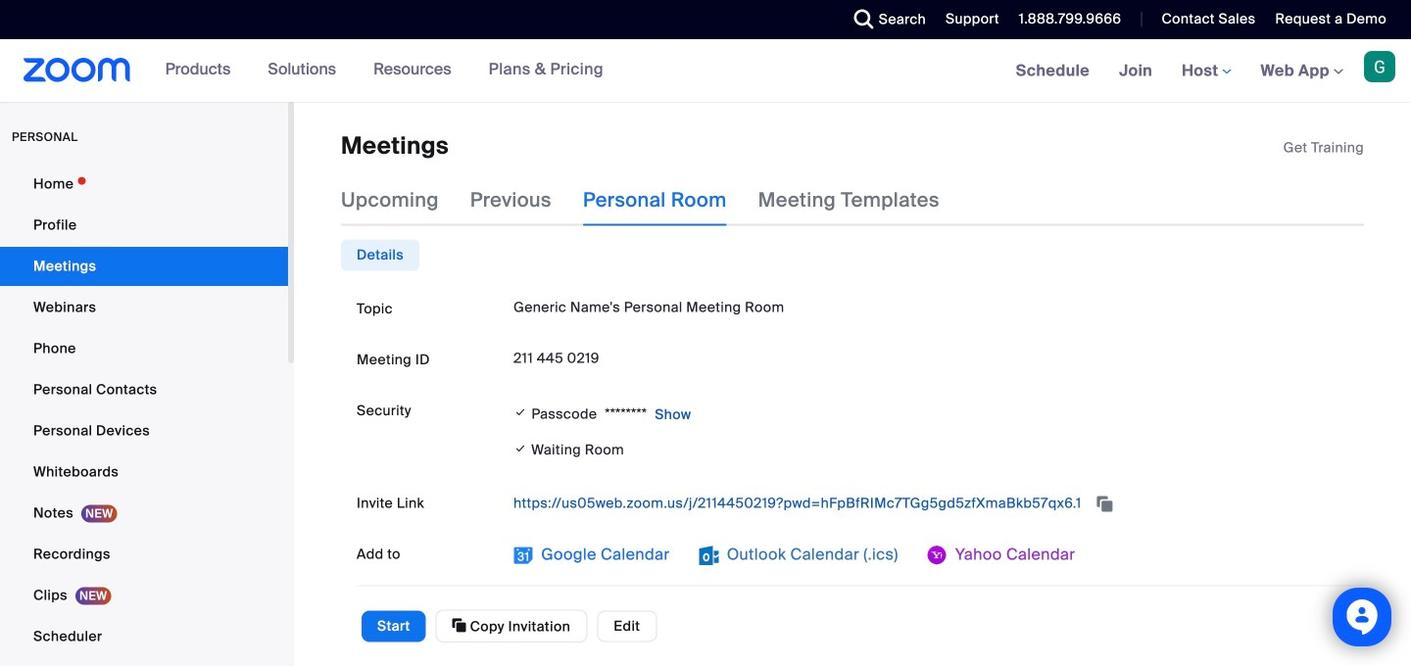 Task type: locate. For each thing, give the bounding box(es) containing it.
tab
[[341, 240, 420, 271]]

0 vertical spatial application
[[1284, 138, 1365, 158]]

tabs of meeting tab list
[[341, 175, 971, 226]]

banner
[[0, 39, 1412, 103]]

tab list
[[341, 240, 420, 271]]

application
[[1284, 138, 1365, 158], [514, 488, 1349, 520]]

checked image
[[514, 439, 528, 459]]

copy image
[[453, 617, 467, 635]]

meetings navigation
[[1002, 39, 1412, 103]]

zoom logo image
[[24, 58, 131, 82]]

add to yahoo calendar image
[[928, 546, 948, 566]]



Task type: vqa. For each thing, say whether or not it's contained in the screenshot.
Settings in the bottom left of the page
no



Task type: describe. For each thing, give the bounding box(es) containing it.
add to google calendar image
[[514, 546, 533, 566]]

add to outlook calendar (.ics) image
[[700, 546, 719, 566]]

profile picture image
[[1365, 51, 1396, 82]]

product information navigation
[[151, 39, 619, 102]]

1 vertical spatial application
[[514, 488, 1349, 520]]

personal menu menu
[[0, 165, 288, 667]]

checked image
[[514, 403, 528, 423]]



